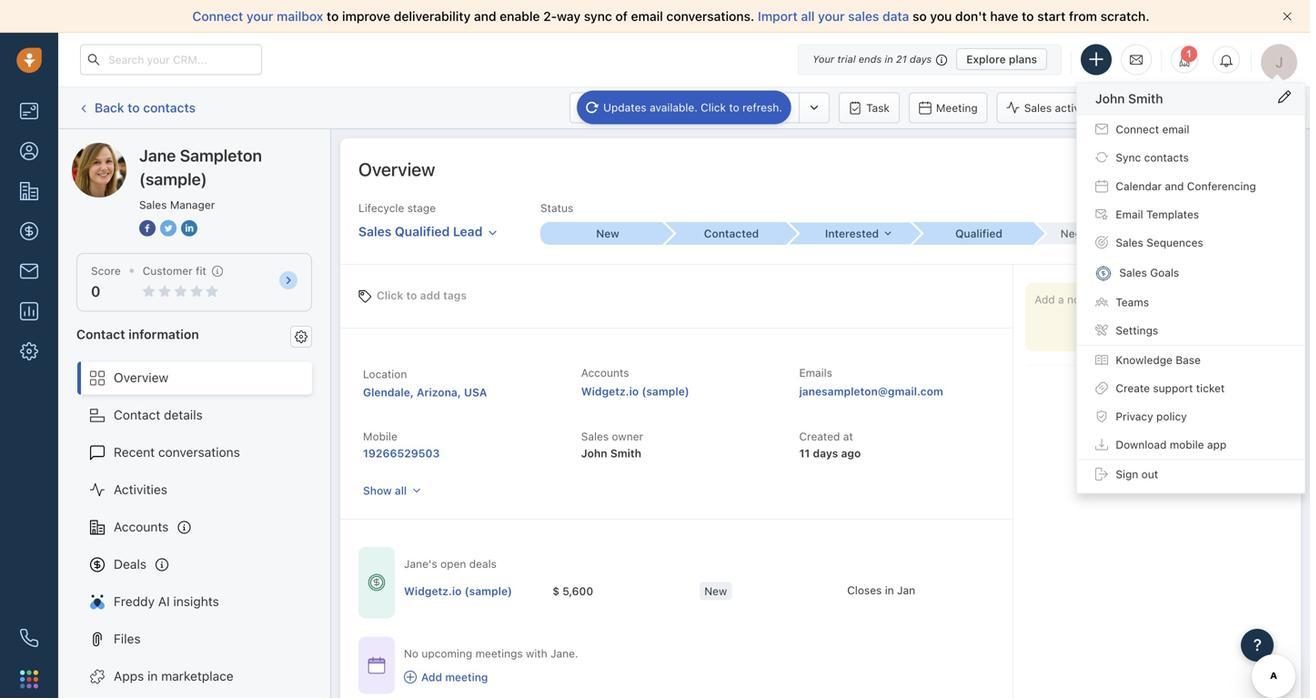 Task type: locate. For each thing, give the bounding box(es) containing it.
1 vertical spatial container_wx8msf4aqz5i3rn1 image
[[404, 671, 417, 684]]

smith up connect email
[[1129, 91, 1163, 106]]

call link
[[643, 92, 699, 123]]

0 vertical spatial john
[[1096, 91, 1125, 106]]

insights
[[173, 594, 219, 609]]

widgetz.io (sample) link down the open in the bottom left of the page
[[404, 583, 512, 599]]

mobile 19266529503
[[363, 430, 440, 460]]

sales sequences
[[1116, 236, 1204, 249]]

activities
[[114, 482, 167, 497]]

1 vertical spatial in
[[885, 584, 894, 597]]

(sample) up sales manager
[[139, 169, 207, 189]]

1 link
[[1171, 44, 1199, 73]]

container_wx8msf4aqz5i3rn1 image down no at left bottom
[[404, 671, 417, 684]]

(sample) down deals
[[465, 585, 512, 597]]

5 svg image from the top
[[1096, 410, 1108, 423]]

0 horizontal spatial overview
[[114, 370, 169, 385]]

row containing closes in jan
[[404, 573, 995, 610]]

add inside button
[[1165, 101, 1186, 114]]

available.
[[650, 101, 698, 114]]

1 vertical spatial email
[[1163, 123, 1190, 136]]

0 vertical spatial add
[[1165, 101, 1186, 114]]

svg image left knowledge
[[1096, 353, 1108, 366]]

0 vertical spatial contact
[[76, 327, 125, 342]]

svg image for calendar and conferencing
[[1096, 180, 1108, 192]]

0 horizontal spatial click
[[377, 289, 403, 302]]

new link
[[541, 222, 664, 245]]

svg image left 'download'
[[1096, 438, 1108, 451]]

don't
[[956, 9, 987, 24]]

out
[[1142, 468, 1159, 480]]

base
[[1176, 353, 1201, 366]]

svg image inside calendar and conferencing link
[[1096, 180, 1108, 192]]

days
[[910, 53, 932, 65], [813, 447, 838, 460]]

days right 21
[[910, 53, 932, 65]]

0 horizontal spatial connect
[[192, 9, 243, 24]]

svg image for settings
[[1096, 324, 1108, 337]]

svg image down activities in the top right of the page
[[1096, 123, 1108, 136]]

overview up contact details
[[114, 370, 169, 385]]

data
[[883, 9, 909, 24]]

of
[[616, 9, 628, 24]]

3 svg image from the top
[[1096, 324, 1108, 337]]

negotiation
[[1061, 227, 1122, 240]]

activities
[[1055, 101, 1101, 114]]

1 horizontal spatial email
[[1163, 123, 1190, 136]]

john inside 'menu'
[[1096, 91, 1125, 106]]

svg image down negotiation / lost
[[1096, 265, 1112, 282]]

0 vertical spatial click
[[701, 101, 726, 114]]

svg image left settings
[[1096, 324, 1108, 337]]

1 svg image from the top
[[1096, 123, 1108, 136]]

0 horizontal spatial all
[[395, 484, 407, 497]]

0 vertical spatial all
[[801, 9, 815, 24]]

freshworks switcher image
[[20, 670, 38, 688]]

overview up the lifecycle stage
[[359, 158, 435, 180]]

1 vertical spatial add
[[421, 671, 442, 683]]

5 svg image from the top
[[1096, 296, 1108, 309]]

0 vertical spatial widgetz.io (sample) link
[[581, 385, 690, 398]]

4 svg image from the top
[[1096, 353, 1108, 366]]

your left sales
[[818, 9, 845, 24]]

jane down back to contacts
[[139, 146, 176, 165]]

all right 'import'
[[801, 9, 815, 24]]

svg image left sync
[[1096, 151, 1108, 164]]

arizona,
[[417, 386, 461, 399]]

smith inside 'menu'
[[1129, 91, 1163, 106]]

email left call link
[[597, 101, 624, 114]]

contacts down connect email
[[1144, 151, 1189, 164]]

download mobile app link
[[1077, 431, 1305, 459]]

apps
[[114, 668, 144, 683]]

0 vertical spatial days
[[910, 53, 932, 65]]

1 horizontal spatial jane
[[139, 146, 176, 165]]

app
[[1208, 438, 1227, 451]]

7 svg image from the top
[[1096, 468, 1108, 480]]

mailbox
[[277, 9, 323, 24]]

6 svg image from the top
[[1096, 382, 1108, 394]]

sales inside 'sales owner john smith'
[[581, 430, 609, 443]]

1 vertical spatial smith
[[610, 447, 642, 460]]

svg image left teams
[[1096, 296, 1108, 309]]

0 horizontal spatial email
[[597, 101, 624, 114]]

negotiation / lost
[[1061, 227, 1154, 240]]

john inside 'sales owner john smith'
[[581, 447, 608, 460]]

1 vertical spatial accounts
[[114, 519, 169, 534]]

john smith
[[1096, 91, 1163, 106]]

jane sampleton (sample) up sales manager
[[108, 142, 258, 157]]

all right show
[[395, 484, 407, 497]]

container_wx8msf4aqz5i3rn1 image left widgetz.io (sample)
[[368, 574, 386, 592]]

svg image inside "privacy policy" link
[[1096, 410, 1108, 423]]

svg image left privacy
[[1096, 410, 1108, 423]]

widgetz.io (sample) link inside row
[[404, 583, 512, 599]]

connect inside connect email link
[[1116, 123, 1159, 136]]

from
[[1069, 9, 1097, 24]]

svg image inside sync contacts link
[[1096, 151, 1108, 164]]

svg image for create support ticket
[[1096, 382, 1108, 394]]

john up connect email
[[1096, 91, 1125, 106]]

2 vertical spatial in
[[147, 668, 158, 683]]

connect up sync
[[1116, 123, 1159, 136]]

updates available. click to refresh.
[[603, 101, 783, 114]]

svg image up negotiation / lost link
[[1096, 208, 1108, 221]]

0 horizontal spatial widgetz.io (sample) link
[[404, 583, 512, 599]]

1 vertical spatial days
[[813, 447, 838, 460]]

0 vertical spatial and
[[474, 9, 497, 24]]

0 horizontal spatial add
[[421, 671, 442, 683]]

1 vertical spatial email
[[1116, 208, 1144, 221]]

create
[[1116, 382, 1150, 394]]

john
[[1096, 91, 1125, 106], [581, 447, 608, 460]]

to left refresh. on the right top of page
[[729, 101, 740, 114]]

import all your sales data link
[[758, 9, 913, 24]]

0 horizontal spatial widgetz.io
[[404, 585, 462, 597]]

contact for contact information
[[76, 327, 125, 342]]

email
[[631, 9, 663, 24], [1163, 123, 1190, 136]]

1 vertical spatial widgetz.io
[[404, 585, 462, 597]]

email inside the 'john smith' 'menu'
[[1116, 208, 1144, 221]]

1 horizontal spatial container_wx8msf4aqz5i3rn1 image
[[404, 671, 417, 684]]

svg image left the create
[[1096, 382, 1108, 394]]

jane inside jane sampleton (sample)
[[139, 146, 176, 165]]

1 vertical spatial overview
[[114, 370, 169, 385]]

0 horizontal spatial accounts
[[114, 519, 169, 534]]

sampleton down back to contacts
[[140, 142, 203, 157]]

create support ticket
[[1116, 382, 1225, 394]]

accounts for accounts widgetz.io (sample)
[[581, 366, 629, 379]]

stage
[[407, 202, 436, 214]]

ends
[[859, 53, 882, 65]]

knowledge
[[1116, 353, 1173, 366]]

in left jan
[[885, 584, 894, 597]]

sales manager
[[139, 198, 215, 211]]

1 vertical spatial click
[[377, 289, 403, 302]]

container_wx8msf4aqz5i3rn1 image
[[368, 574, 386, 592], [404, 671, 417, 684]]

contact up the recent
[[114, 407, 160, 422]]

1 horizontal spatial your
[[818, 9, 845, 24]]

1 horizontal spatial smith
[[1129, 91, 1163, 106]]

1 horizontal spatial click
[[701, 101, 726, 114]]

email inside button
[[597, 101, 624, 114]]

svg image
[[1096, 151, 1108, 164], [1096, 265, 1112, 282], [1096, 324, 1108, 337], [1096, 353, 1108, 366], [1096, 410, 1108, 423], [1096, 438, 1108, 451], [1096, 468, 1108, 480]]

sign
[[1116, 468, 1139, 480]]

0 horizontal spatial contacts
[[143, 100, 196, 115]]

1 horizontal spatial add
[[1165, 101, 1186, 114]]

owner
[[612, 430, 644, 443]]

to left add
[[406, 289, 417, 302]]

email button
[[570, 92, 634, 123]]

0 horizontal spatial days
[[813, 447, 838, 460]]

information
[[128, 327, 199, 342]]

close image
[[1283, 12, 1292, 21]]

add down upcoming on the bottom left
[[421, 671, 442, 683]]

click left add
[[377, 289, 403, 302]]

1 horizontal spatial overview
[[359, 158, 435, 180]]

svg image inside knowledge base link
[[1096, 353, 1108, 366]]

contact details
[[114, 407, 203, 422]]

row
[[404, 573, 995, 610]]

updates available. click to refresh. link
[[577, 91, 792, 124]]

2 svg image from the top
[[1096, 265, 1112, 282]]

connect
[[192, 9, 243, 24], [1116, 123, 1159, 136]]

no
[[404, 647, 419, 660]]

deliverability
[[394, 9, 471, 24]]

jane sampleton (sample)
[[108, 142, 258, 157], [139, 146, 262, 189]]

customer
[[143, 264, 193, 277]]

1 svg image from the top
[[1096, 151, 1108, 164]]

email for email templates
[[1116, 208, 1144, 221]]

back to contacts link
[[76, 94, 197, 122]]

widgetz.io (sample) link up owner
[[581, 385, 690, 398]]

svg image inside sign out "link"
[[1096, 468, 1108, 480]]

you
[[930, 9, 952, 24]]

sales goals
[[1120, 266, 1180, 279]]

accounts up owner
[[581, 366, 629, 379]]

add meeting link
[[404, 669, 578, 685]]

0 horizontal spatial john
[[581, 447, 608, 460]]

svg image left the / on the right top of page
[[1096, 236, 1108, 249]]

contact down 0
[[76, 327, 125, 342]]

0 vertical spatial contacts
[[143, 100, 196, 115]]

svg image inside settings link
[[1096, 324, 1108, 337]]

twitter circled image
[[160, 218, 177, 238]]

explore
[[967, 53, 1006, 66]]

1 horizontal spatial accounts
[[581, 366, 629, 379]]

sms
[[767, 101, 790, 114]]

widgetz.io up owner
[[581, 385, 639, 398]]

0 vertical spatial container_wx8msf4aqz5i3rn1 image
[[368, 574, 386, 592]]

location
[[363, 368, 407, 380]]

1 vertical spatial and
[[1165, 180, 1184, 192]]

janesampleton@gmail.com link
[[799, 382, 944, 401]]

connect for connect email
[[1116, 123, 1159, 136]]

svg image for connect email
[[1096, 123, 1108, 136]]

1 vertical spatial widgetz.io (sample) link
[[404, 583, 512, 599]]

0 vertical spatial connect
[[192, 9, 243, 24]]

svg image inside download mobile app 'link'
[[1096, 438, 1108, 451]]

0 vertical spatial accounts
[[581, 366, 629, 379]]

sync contacts link
[[1077, 143, 1305, 172]]

widgetz.io
[[581, 385, 639, 398], [404, 585, 462, 597]]

widgetz.io down the jane's
[[404, 585, 462, 597]]

accounts down activities
[[114, 519, 169, 534]]

location glendale, arizona, usa
[[363, 368, 487, 399]]

in left 21
[[885, 53, 893, 65]]

svg image inside connect email link
[[1096, 123, 1108, 136]]

svg image inside 'create support ticket' link
[[1096, 382, 1108, 394]]

interested link
[[788, 223, 912, 244]]

(sample) up owner
[[642, 385, 690, 398]]

connect up search your crm... text box
[[192, 9, 243, 24]]

svg image for sign out
[[1096, 468, 1108, 480]]

knowledge base
[[1116, 353, 1201, 366]]

privacy
[[1116, 410, 1154, 423]]

svg image left calendar
[[1096, 180, 1108, 192]]

svg image for download mobile app
[[1096, 438, 1108, 451]]

1 vertical spatial john
[[581, 447, 608, 460]]

1 horizontal spatial john
[[1096, 91, 1125, 106]]

email down add deal
[[1163, 123, 1190, 136]]

add
[[420, 289, 440, 302]]

contact for contact details
[[114, 407, 160, 422]]

1 vertical spatial connect
[[1116, 123, 1159, 136]]

apps in marketplace
[[114, 668, 234, 683]]

deal
[[1189, 101, 1210, 114]]

email up the / on the right top of page
[[1116, 208, 1144, 221]]

svg image
[[1096, 123, 1108, 136], [1096, 180, 1108, 192], [1096, 208, 1108, 221], [1096, 236, 1108, 249], [1096, 296, 1108, 309], [1096, 382, 1108, 394]]

0 vertical spatial new
[[596, 227, 620, 240]]

0 horizontal spatial container_wx8msf4aqz5i3rn1 image
[[368, 574, 386, 592]]

1 horizontal spatial contacts
[[1144, 151, 1189, 164]]

2 svg image from the top
[[1096, 180, 1108, 192]]

click right call
[[701, 101, 726, 114]]

widgetz.io (sample) link
[[581, 385, 690, 398], [404, 583, 512, 599]]

show all
[[363, 484, 407, 497]]

connect your mailbox to improve deliverability and enable 2-way sync of email conversations. import all your sales data so you don't have to start from scratch.
[[192, 9, 1150, 24]]

(sample) inside row
[[465, 585, 512, 597]]

in for jan
[[885, 584, 894, 597]]

1 horizontal spatial connect
[[1116, 123, 1159, 136]]

accounts inside accounts widgetz.io (sample)
[[581, 366, 629, 379]]

svg image for sales sequences
[[1096, 236, 1108, 249]]

0 vertical spatial email
[[597, 101, 624, 114]]

improve
[[342, 9, 391, 24]]

1 horizontal spatial widgetz.io
[[581, 385, 639, 398]]

facebook circled image
[[139, 218, 156, 238]]

and left enable
[[474, 9, 497, 24]]

0 horizontal spatial smith
[[610, 447, 642, 460]]

1 vertical spatial contacts
[[1144, 151, 1189, 164]]

john down accounts widgetz.io (sample)
[[581, 447, 608, 460]]

0 horizontal spatial email
[[631, 9, 663, 24]]

qualified
[[395, 224, 450, 239], [956, 227, 1003, 240]]

email right of
[[631, 9, 663, 24]]

6 svg image from the top
[[1096, 438, 1108, 451]]

deals
[[469, 558, 497, 570]]

0 vertical spatial email
[[631, 9, 663, 24]]

smith down owner
[[610, 447, 642, 460]]

1 horizontal spatial all
[[801, 9, 815, 24]]

your left mailbox
[[247, 9, 273, 24]]

sales for sales qualified lead
[[359, 224, 392, 239]]

svg image inside email templates link
[[1096, 208, 1108, 221]]

1 horizontal spatial and
[[1165, 180, 1184, 192]]

days down the created
[[813, 447, 838, 460]]

add deal
[[1165, 101, 1210, 114]]

3 svg image from the top
[[1096, 208, 1108, 221]]

svg image inside the sales sequences link
[[1096, 236, 1108, 249]]

1 vertical spatial new
[[705, 585, 727, 597]]

status
[[541, 202, 574, 214]]

conferencing
[[1187, 180, 1256, 192]]

add deal button
[[1138, 92, 1219, 123]]

days inside created at 11 days ago
[[813, 447, 838, 460]]

1 horizontal spatial email
[[1116, 208, 1144, 221]]

jane down back
[[108, 142, 136, 157]]

0 vertical spatial widgetz.io
[[581, 385, 639, 398]]

0 horizontal spatial your
[[247, 9, 273, 24]]

svg image left sign
[[1096, 468, 1108, 480]]

21
[[896, 53, 907, 65]]

in right apps
[[147, 668, 158, 683]]

1 vertical spatial contact
[[114, 407, 160, 422]]

to right back
[[128, 100, 140, 115]]

sampleton up manager
[[180, 146, 262, 165]]

0 vertical spatial smith
[[1129, 91, 1163, 106]]

0 button
[[91, 283, 100, 300]]

interested
[[825, 227, 879, 240]]

contacted
[[704, 227, 759, 240]]

contacts down search your crm... text box
[[143, 100, 196, 115]]

and down customize
[[1165, 180, 1184, 192]]

explore plans link
[[957, 48, 1047, 70]]

4 svg image from the top
[[1096, 236, 1108, 249]]

add left deal
[[1165, 101, 1186, 114]]



Task type: vqa. For each thing, say whether or not it's contained in the screenshot.
goals
yes



Task type: describe. For each thing, give the bounding box(es) containing it.
phone image
[[20, 629, 38, 647]]

mng settings image
[[295, 330, 308, 343]]

svg image inside sales goals link
[[1096, 265, 1112, 282]]

john smith menu
[[1077, 82, 1306, 494]]

lifecycle stage
[[359, 202, 436, 214]]

sales goals link
[[1077, 257, 1305, 288]]

to right mailbox
[[327, 9, 339, 24]]

jane's open deals
[[404, 558, 497, 570]]

sales for sales manager
[[139, 198, 167, 211]]

1 horizontal spatial new
[[705, 585, 727, 597]]

sequences
[[1147, 236, 1204, 249]]

1 horizontal spatial qualified
[[956, 227, 1003, 240]]

details
[[164, 407, 203, 422]]

created
[[799, 430, 840, 443]]

1 your from the left
[[247, 9, 273, 24]]

fit
[[196, 264, 206, 277]]

negotiation / lost link
[[1036, 223, 1159, 244]]

have
[[990, 9, 1019, 24]]

contacts inside the 'john smith' 'menu'
[[1144, 151, 1189, 164]]

with
[[526, 647, 548, 660]]

janesampleton@gmail.com
[[799, 385, 944, 398]]

conversations
[[158, 445, 240, 460]]

knowledge base link
[[1077, 346, 1305, 374]]

0 horizontal spatial new
[[596, 227, 620, 240]]

0 vertical spatial overview
[[359, 158, 435, 180]]

container_wx8msf4aqz5i3rn1 image inside add meeting link
[[404, 671, 417, 684]]

start
[[1038, 9, 1066, 24]]

back
[[95, 100, 124, 115]]

sales for sales activities
[[1024, 101, 1052, 114]]

sign out link
[[1077, 460, 1305, 488]]

customize overview
[[1170, 163, 1273, 176]]

widgetz.io inside accounts widgetz.io (sample)
[[581, 385, 639, 398]]

no upcoming meetings with jane.
[[404, 647, 578, 660]]

privacy policy link
[[1077, 402, 1305, 431]]

task
[[866, 101, 890, 114]]

connect email
[[1116, 123, 1190, 136]]

email inside connect email link
[[1163, 123, 1190, 136]]

svg image for sync contacts
[[1096, 151, 1108, 164]]

upcoming
[[422, 647, 473, 660]]

svg image for privacy policy
[[1096, 410, 1108, 423]]

create support ticket link
[[1077, 374, 1305, 402]]

in for marketplace
[[147, 668, 158, 683]]

your
[[813, 53, 835, 65]]

jane.
[[551, 647, 578, 660]]

0 horizontal spatial qualified
[[395, 224, 450, 239]]

policy
[[1157, 410, 1187, 423]]

0 horizontal spatial jane
[[108, 142, 136, 157]]

linkedin circled image
[[181, 218, 197, 238]]

overview
[[1227, 163, 1273, 176]]

your trial ends in 21 days
[[813, 53, 932, 65]]

score 0
[[91, 264, 121, 300]]

download
[[1116, 438, 1167, 451]]

widgetz.io (sample)
[[404, 585, 512, 597]]

plans
[[1009, 53, 1037, 66]]

(sample) inside jane sampleton (sample)
[[139, 169, 207, 189]]

back to contacts
[[95, 100, 196, 115]]

(sample) inside accounts widgetz.io (sample)
[[642, 385, 690, 398]]

1 vertical spatial all
[[395, 484, 407, 497]]

(sample) up manager
[[206, 142, 258, 157]]

sync contacts
[[1116, 151, 1189, 164]]

widgetz.io inside row
[[404, 585, 462, 597]]

click inside updates available. click to refresh. link
[[701, 101, 726, 114]]

sales for sales goals
[[1120, 266, 1147, 279]]

customize
[[1170, 163, 1224, 176]]

download mobile app
[[1116, 438, 1227, 451]]

2 your from the left
[[818, 9, 845, 24]]

refresh.
[[743, 101, 783, 114]]

$
[[553, 585, 560, 597]]

emails janesampleton@gmail.com
[[799, 366, 944, 398]]

way
[[557, 9, 581, 24]]

sales qualified lead link
[[359, 216, 498, 242]]

files
[[114, 631, 141, 646]]

lifecycle
[[359, 202, 404, 214]]

jane's
[[404, 558, 438, 570]]

email for email
[[597, 101, 624, 114]]

sms button
[[739, 92, 799, 123]]

1 horizontal spatial days
[[910, 53, 932, 65]]

sales qualified lead
[[359, 224, 483, 239]]

19266529503 link
[[363, 447, 440, 460]]

accounts widgetz.io (sample)
[[581, 366, 690, 398]]

phone element
[[11, 620, 47, 656]]

sales owner john smith
[[581, 430, 644, 460]]

meeting
[[936, 101, 978, 114]]

click to add tags
[[377, 289, 467, 302]]

svg image inside the teams link
[[1096, 296, 1108, 309]]

sync
[[1116, 151, 1141, 164]]

accounts for accounts
[[114, 519, 169, 534]]

add for add deal
[[1165, 101, 1186, 114]]

sync
[[584, 9, 612, 24]]

sign out
[[1116, 468, 1159, 480]]

svg image for email templates
[[1096, 208, 1108, 221]]

container_wx8msf4aqz5i3rn1 image
[[368, 656, 386, 674]]

sales for sales sequences
[[1116, 236, 1144, 249]]

settings link
[[1077, 316, 1305, 345]]

0 horizontal spatial and
[[474, 9, 497, 24]]

connect for connect your mailbox to improve deliverability and enable 2-way sync of email conversations. import all your sales data so you don't have to start from scratch.
[[192, 9, 243, 24]]

sales activities
[[1024, 101, 1101, 114]]

svg image for knowledge base
[[1096, 353, 1108, 366]]

freddy
[[114, 594, 155, 609]]

jane sampleton (sample) up manager
[[139, 146, 262, 189]]

interested button
[[788, 223, 912, 244]]

email image
[[1130, 52, 1143, 67]]

to left start
[[1022, 9, 1034, 24]]

and inside the 'john smith' 'menu'
[[1165, 180, 1184, 192]]

Search your CRM... text field
[[80, 44, 262, 75]]

scratch.
[[1101, 9, 1150, 24]]

marketplace
[[161, 668, 234, 683]]

shade default image
[[1279, 91, 1291, 103]]

lead
[[453, 224, 483, 239]]

recent
[[114, 445, 155, 460]]

0 vertical spatial in
[[885, 53, 893, 65]]

11
[[799, 447, 810, 460]]

trial
[[838, 53, 856, 65]]

add for add meeting
[[421, 671, 442, 683]]

email templates link
[[1077, 200, 1305, 228]]

enable
[[500, 9, 540, 24]]

1 horizontal spatial widgetz.io (sample) link
[[581, 385, 690, 398]]

smith inside 'sales owner john smith'
[[610, 447, 642, 460]]

0
[[91, 283, 100, 300]]

call
[[671, 101, 690, 114]]

usa
[[464, 386, 487, 399]]

tags
[[443, 289, 467, 302]]

glendale,
[[363, 386, 414, 399]]

closes in jan
[[847, 584, 916, 597]]

teams link
[[1077, 288, 1305, 316]]

19266529503
[[363, 447, 440, 460]]

meeting button
[[909, 92, 988, 123]]



